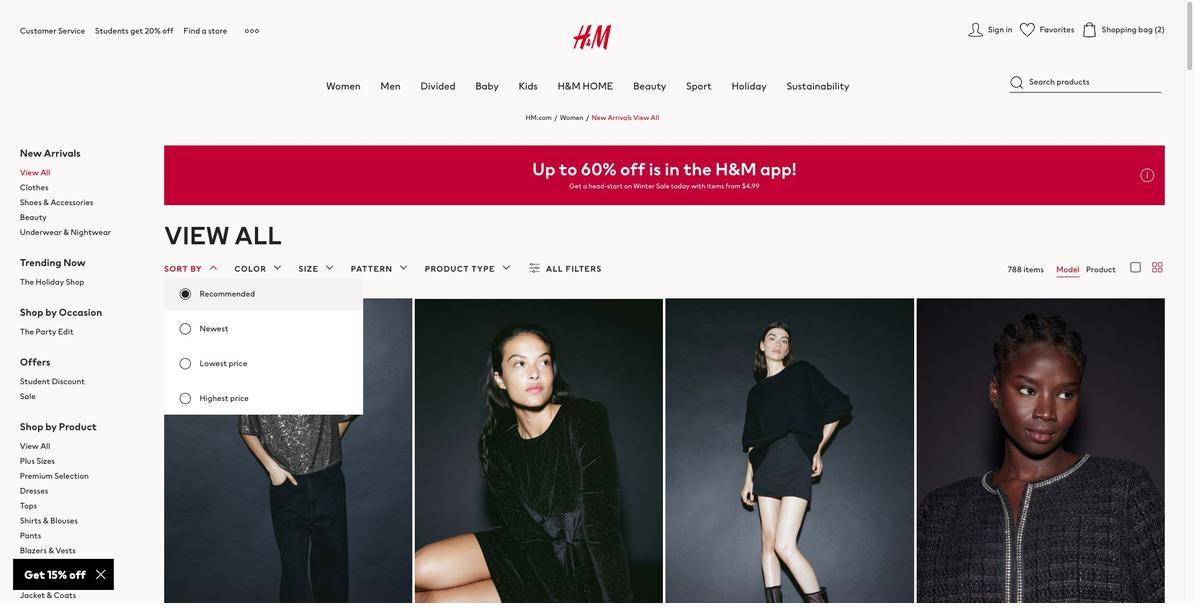 Task type: vqa. For each thing, say whether or not it's contained in the screenshot.
Product to the middle
yes



Task type: describe. For each thing, give the bounding box(es) containing it.
jacket
[[20, 590, 45, 602]]

dresses link
[[20, 484, 144, 499]]

type
[[472, 263, 495, 275]]

pants
[[20, 530, 41, 542]]

mesh sock bootsmodel image
[[666, 299, 914, 603]]

the inside shop by occasion the party edit
[[20, 326, 34, 338]]

shop inside trending now the holiday shop
[[66, 276, 84, 288]]

winter
[[634, 181, 655, 191]]

product inside "shop by product view all plus sizes premium selection dresses tops shirts & blouses pants blazers & vests jeans cardigans & sweaters jacket & coats"
[[59, 419, 97, 434]]

1 vertical spatial items
[[1024, 264, 1044, 276]]

h&m image
[[574, 25, 611, 50]]

store
[[208, 25, 227, 37]]

shoes
[[20, 197, 42, 208]]

to
[[559, 156, 578, 182]]

hm.com / women / new arrivals view all
[[526, 113, 659, 123]]

men link
[[381, 78, 401, 93]]

sale link
[[20, 389, 144, 404]]

student discount link
[[20, 375, 144, 389]]

Search products search field
[[1010, 72, 1161, 93]]

favorites link
[[1020, 22, 1075, 37]]

get
[[130, 25, 143, 37]]

selection
[[54, 470, 89, 482]]

tops
[[20, 500, 37, 512]]

header.primary.navigation element
[[20, 10, 1194, 93]]

find
[[184, 25, 200, 37]]

788 items
[[1008, 264, 1044, 276]]

shop for occasion
[[20, 305, 43, 320]]

by inside dropdown button
[[191, 263, 202, 275]]

a inside up to 60% off is in the h&m app! get a head-start on winter sale today with items from $4.99
[[583, 181, 587, 191]]

0 vertical spatial a
[[202, 25, 207, 37]]

men
[[381, 78, 401, 93]]

pattern
[[351, 263, 393, 275]]

blazers & vests link
[[20, 544, 144, 559]]

shop by occasion the party edit
[[20, 305, 102, 338]]

1 view all link from the top
[[20, 165, 144, 180]]

jacket & coats link
[[20, 589, 144, 603]]

sign
[[988, 24, 1004, 35]]

premium selection link
[[20, 469, 144, 484]]

now
[[64, 255, 86, 270]]

find a store
[[184, 25, 227, 37]]

vests
[[56, 545, 76, 557]]

knot-detail jersey dressmodel image
[[415, 299, 663, 603]]

students
[[95, 25, 129, 37]]

product for product type
[[425, 263, 469, 275]]

color
[[235, 263, 266, 275]]

holiday link
[[732, 78, 767, 93]]

sustainability
[[787, 78, 850, 93]]

sport
[[686, 78, 712, 93]]

h&m home
[[558, 78, 614, 93]]

up
[[533, 156, 556, 182]]

baby link
[[476, 78, 499, 93]]

all up is
[[651, 113, 659, 123]]

product for product
[[1087, 264, 1116, 276]]

on
[[624, 181, 632, 191]]

the holiday shop link
[[20, 275, 144, 290]]

size
[[299, 263, 319, 275]]

new arrivals view all link
[[592, 113, 659, 123]]

sustainability link
[[787, 78, 850, 93]]

tops link
[[20, 499, 144, 514]]

student
[[20, 376, 50, 388]]

1 horizontal spatial beauty link
[[633, 78, 666, 93]]

up to 60% off is in the h&m app! get a head-start on winter sale today with items from $4.99
[[533, 156, 797, 191]]

size button
[[299, 261, 337, 278]]

beauty inside the header.primary.navigation element
[[633, 78, 666, 93]]

sizes
[[37, 455, 55, 467]]

customer service link
[[20, 25, 85, 37]]

discount
[[52, 376, 85, 388]]

kids
[[519, 78, 538, 93]]

shoes & accessories link
[[20, 195, 144, 210]]

(2)
[[1155, 24, 1165, 35]]

is
[[649, 156, 661, 182]]

& up 'coats'
[[60, 575, 65, 587]]

students get 20% off link
[[95, 25, 174, 37]]

& left nightwear
[[64, 226, 69, 238]]

60%
[[581, 156, 617, 182]]

beauty inside new arrivals view all clothes shoes & accessories beauty underwear & nightwear
[[20, 212, 47, 223]]

sign in button
[[969, 22, 1013, 37]]

divided
[[421, 78, 456, 93]]

start
[[607, 181, 623, 191]]

plus sizes link
[[20, 454, 144, 469]]

women inside view all main content
[[560, 113, 584, 123]]

& right shoes
[[43, 197, 49, 208]]

product type
[[425, 263, 495, 275]]

pants link
[[20, 529, 144, 544]]

off for 20%
[[162, 25, 174, 37]]

nightwear
[[71, 226, 111, 238]]

hm.com link
[[526, 113, 552, 123]]

20%
[[145, 25, 161, 37]]

cardigans & sweaters link
[[20, 574, 144, 589]]

in inside button
[[1006, 24, 1013, 35]]

holiday inside trending now the holiday shop
[[36, 276, 64, 288]]



Task type: locate. For each thing, give the bounding box(es) containing it.
shopping bag (2) link
[[1082, 22, 1165, 37]]

arrivals inside new arrivals view all clothes shoes & accessories beauty underwear & nightwear
[[44, 146, 81, 160]]

all up clothes
[[40, 167, 50, 179]]

0 vertical spatial view
[[634, 113, 650, 123]]

1 horizontal spatial beauty
[[633, 78, 666, 93]]

1 vertical spatial beauty
[[20, 212, 47, 223]]

in
[[1006, 24, 1013, 35], [665, 156, 680, 182]]

sale inside offers student discount sale
[[20, 391, 36, 402]]

0 vertical spatial items
[[707, 181, 724, 191]]

all
[[235, 217, 282, 253]]

2 view all link from the top
[[20, 439, 144, 454]]

filters
[[566, 263, 602, 275]]

shopping
[[1102, 24, 1137, 35]]

0 vertical spatial shop
[[66, 276, 84, 288]]

price right highest
[[230, 393, 249, 404]]

& left vests
[[48, 545, 54, 557]]

by for product
[[45, 419, 57, 434]]

women link right hm.com link
[[560, 113, 584, 123]]

view up "plus"
[[20, 440, 39, 452]]

0 horizontal spatial sale
[[20, 391, 36, 402]]

off for 60%
[[620, 156, 645, 182]]

off left is
[[620, 156, 645, 182]]

$4.99
[[742, 181, 760, 191]]

1 horizontal spatial arrivals
[[608, 113, 632, 123]]

1 vertical spatial h&m
[[716, 156, 757, 182]]

premium
[[20, 470, 53, 482]]

all inside new arrivals view all clothes shoes & accessories beauty underwear & nightwear
[[40, 167, 50, 179]]

color button
[[235, 261, 285, 278]]

1 vertical spatial in
[[665, 156, 680, 182]]

women right hm.com link
[[560, 113, 584, 123]]

app!
[[760, 156, 797, 182]]

sequined topmodel image
[[164, 299, 413, 603]]

all left filters
[[546, 263, 564, 275]]

view all
[[164, 217, 282, 253]]

0 horizontal spatial new
[[20, 146, 42, 160]]

women
[[327, 78, 361, 93], [560, 113, 584, 123]]

by up "sizes"
[[45, 419, 57, 434]]

0 vertical spatial women
[[327, 78, 361, 93]]

1 horizontal spatial product
[[425, 263, 469, 275]]

1 horizontal spatial a
[[583, 181, 587, 191]]

a right get on the top
[[583, 181, 587, 191]]

by right the sort on the left top of the page
[[191, 263, 202, 275]]

all filters
[[546, 263, 602, 275]]

2 vertical spatial by
[[45, 419, 57, 434]]

arrivals
[[608, 113, 632, 123], [44, 146, 81, 160]]

0 vertical spatial holiday
[[732, 78, 767, 93]]

0 horizontal spatial product
[[59, 419, 97, 434]]

0 horizontal spatial in
[[665, 156, 680, 182]]

2 vertical spatial view
[[20, 440, 39, 452]]

1 the from the top
[[20, 276, 34, 288]]

holiday inside the header.primary.navigation element
[[732, 78, 767, 93]]

holiday right "sport" link on the right of page
[[732, 78, 767, 93]]

beauty up new arrivals view all link
[[633, 78, 666, 93]]

underwear & nightwear link
[[20, 225, 144, 240]]

1 vertical spatial new
[[20, 146, 42, 160]]

view all link up premium selection link
[[20, 439, 144, 454]]

a right find
[[202, 25, 207, 37]]

shirts
[[20, 515, 41, 527]]

items right 788
[[1024, 264, 1044, 276]]

service
[[58, 25, 85, 37]]

shop up "plus"
[[20, 419, 43, 434]]

highest
[[200, 393, 229, 404]]

sort by button
[[164, 261, 221, 278]]

all inside dropdown button
[[546, 263, 564, 275]]

1 vertical spatial price
[[230, 393, 249, 404]]

h&m home link
[[558, 78, 614, 93]]

0 horizontal spatial a
[[202, 25, 207, 37]]

in right sign
[[1006, 24, 1013, 35]]

edit
[[58, 326, 74, 338]]

blazers
[[20, 545, 47, 557]]

the down trending
[[20, 276, 34, 288]]

/ right hm.com on the left
[[554, 113, 558, 123]]

highest price
[[200, 393, 249, 404]]

women link left men
[[327, 78, 361, 93]]

product down the sale link
[[59, 419, 97, 434]]

in right is
[[665, 156, 680, 182]]

today
[[671, 181, 690, 191]]

sale down student
[[20, 391, 36, 402]]

customer
[[20, 25, 56, 37]]

product inside dropdown button
[[425, 263, 469, 275]]

0 horizontal spatial beauty
[[20, 212, 47, 223]]

shop up the party
[[20, 305, 43, 320]]

by inside shop by occasion the party edit
[[45, 305, 57, 320]]

1 horizontal spatial h&m
[[716, 156, 757, 182]]

0 horizontal spatial arrivals
[[44, 146, 81, 160]]

all
[[651, 113, 659, 123], [40, 167, 50, 179], [546, 263, 564, 275], [40, 440, 50, 452]]

recommended
[[200, 288, 255, 300]]

sale inside up to 60% off is in the h&m app! get a head-start on winter sale today with items from $4.99
[[656, 181, 670, 191]]

product left type
[[425, 263, 469, 275]]

0 vertical spatial sale
[[656, 181, 670, 191]]

h&m right "the"
[[716, 156, 757, 182]]

off inside up to 60% off is in the h&m app! get a head-start on winter sale today with items from $4.99
[[620, 156, 645, 182]]

0 horizontal spatial items
[[707, 181, 724, 191]]

price right lowest
[[229, 358, 247, 370]]

1 vertical spatial arrivals
[[44, 146, 81, 160]]

divided link
[[421, 78, 456, 93]]

0 vertical spatial price
[[229, 358, 247, 370]]

1 / from the left
[[554, 113, 558, 123]]

1 vertical spatial view
[[20, 167, 39, 179]]

by up the party
[[45, 305, 57, 320]]

h&m
[[558, 78, 581, 93], [716, 156, 757, 182]]

view inside new arrivals view all clothes shoes & accessories beauty underwear & nightwear
[[20, 167, 39, 179]]

shop inside "shop by product view all plus sizes premium selection dresses tops shirts & blouses pants blazers & vests jeans cardigans & sweaters jacket & coats"
[[20, 419, 43, 434]]

product type button
[[425, 261, 514, 278]]

clothes
[[20, 182, 49, 193]]

h&m inside the header.primary.navigation element
[[558, 78, 581, 93]]

0 horizontal spatial women
[[327, 78, 361, 93]]

view inside "shop by product view all plus sizes premium selection dresses tops shirts & blouses pants blazers & vests jeans cardigans & sweaters jacket & coats"
[[20, 440, 39, 452]]

1 horizontal spatial items
[[1024, 264, 1044, 276]]

view all main content
[[0, 103, 1185, 603]]

0 horizontal spatial holiday
[[36, 276, 64, 288]]

h&m left home
[[558, 78, 581, 93]]

1 horizontal spatial off
[[620, 156, 645, 182]]

1 horizontal spatial in
[[1006, 24, 1013, 35]]

with
[[691, 181, 706, 191]]

shirts & blouses link
[[20, 514, 144, 529]]

the left the party
[[20, 326, 34, 338]]

women left men
[[327, 78, 361, 93]]

shop inside shop by occasion the party edit
[[20, 305, 43, 320]]

jeans link
[[20, 559, 144, 574]]

off inside the header.primary.navigation element
[[162, 25, 174, 37]]

view up is
[[634, 113, 650, 123]]

1 vertical spatial the
[[20, 326, 34, 338]]

new down home
[[592, 113, 607, 123]]

0 vertical spatial beauty link
[[633, 78, 666, 93]]

jeans
[[20, 560, 42, 572]]

sale left 'today'
[[656, 181, 670, 191]]

0 vertical spatial new
[[592, 113, 607, 123]]

0 vertical spatial the
[[20, 276, 34, 288]]

sort by
[[164, 263, 202, 275]]

0 vertical spatial beauty
[[633, 78, 666, 93]]

0 vertical spatial women link
[[327, 78, 361, 93]]

0 horizontal spatial h&m
[[558, 78, 581, 93]]

from
[[726, 181, 741, 191]]

view up clothes
[[20, 167, 39, 179]]

offers student discount sale
[[20, 355, 85, 402]]

holiday
[[732, 78, 767, 93], [36, 276, 64, 288]]

0 vertical spatial arrivals
[[608, 113, 632, 123]]

beauty down shoes
[[20, 212, 47, 223]]

by
[[191, 263, 202, 275], [45, 305, 57, 320], [45, 419, 57, 434]]

rhinestone-trimmed jacketmodel image
[[917, 299, 1165, 603]]

1 vertical spatial a
[[583, 181, 587, 191]]

1 vertical spatial by
[[45, 305, 57, 320]]

2 / from the left
[[586, 113, 589, 123]]

blouses
[[50, 515, 78, 527]]

1 vertical spatial off
[[620, 156, 645, 182]]

product
[[425, 263, 469, 275], [1087, 264, 1116, 276], [59, 419, 97, 434]]

shop down now
[[66, 276, 84, 288]]

1 horizontal spatial women link
[[560, 113, 584, 123]]

off
[[162, 25, 174, 37], [620, 156, 645, 182]]

price
[[229, 358, 247, 370], [230, 393, 249, 404]]

all filters button
[[528, 261, 602, 278]]

favorites
[[1040, 24, 1075, 35]]

1 vertical spatial women
[[560, 113, 584, 123]]

1 horizontal spatial women
[[560, 113, 584, 123]]

the
[[684, 156, 712, 182]]

new up clothes
[[20, 146, 42, 160]]

by for occasion
[[45, 305, 57, 320]]

find a store link
[[184, 25, 227, 37]]

0 vertical spatial in
[[1006, 24, 1013, 35]]

new arrivals view all clothes shoes & accessories beauty underwear & nightwear
[[20, 146, 111, 238]]

1 vertical spatial sale
[[20, 391, 36, 402]]

off right 20%
[[162, 25, 174, 37]]

occasion
[[59, 305, 102, 320]]

plus
[[20, 455, 35, 467]]

sweaters
[[67, 575, 102, 587]]

0 horizontal spatial off
[[162, 25, 174, 37]]

1 horizontal spatial /
[[586, 113, 589, 123]]

view
[[164, 217, 230, 253]]

1 horizontal spatial holiday
[[732, 78, 767, 93]]

offers
[[20, 355, 50, 370]]

sort
[[164, 263, 188, 275]]

the inside trending now the holiday shop
[[20, 276, 34, 288]]

arrivals down home
[[608, 113, 632, 123]]

underwear
[[20, 226, 62, 238]]

shop for product
[[20, 419, 43, 434]]

sign in
[[988, 24, 1013, 35]]

coats
[[54, 590, 76, 602]]

home
[[583, 78, 614, 93]]

0 vertical spatial view all link
[[20, 165, 144, 180]]

product right model
[[1087, 264, 1116, 276]]

cardigans
[[20, 575, 58, 587]]

0 horizontal spatial women link
[[327, 78, 361, 93]]

price for lowest price
[[229, 358, 247, 370]]

h&m inside up to 60% off is in the h&m app! get a head-start on winter sale today with items from $4.99
[[716, 156, 757, 182]]

items right with
[[707, 181, 724, 191]]

2 horizontal spatial product
[[1087, 264, 1116, 276]]

0 vertical spatial off
[[162, 25, 174, 37]]

price for highest price
[[230, 393, 249, 404]]

2 the from the top
[[20, 326, 34, 338]]

a
[[202, 25, 207, 37], [583, 181, 587, 191]]

beauty link up new arrivals view all link
[[633, 78, 666, 93]]

by inside "shop by product view all plus sizes premium selection dresses tops shirts & blouses pants blazers & vests jeans cardigans & sweaters jacket & coats"
[[45, 419, 57, 434]]

new
[[592, 113, 607, 123], [20, 146, 42, 160]]

2 vertical spatial shop
[[20, 419, 43, 434]]

trending
[[20, 255, 61, 270]]

shop by product view all plus sizes premium selection dresses tops shirts & blouses pants blazers & vests jeans cardigans & sweaters jacket & coats
[[20, 419, 102, 602]]

in inside up to 60% off is in the h&m app! get a head-start on winter sale today with items from $4.99
[[665, 156, 680, 182]]

1 vertical spatial women link
[[560, 113, 584, 123]]

&
[[43, 197, 49, 208], [64, 226, 69, 238], [43, 515, 49, 527], [48, 545, 54, 557], [60, 575, 65, 587], [47, 590, 52, 602]]

all inside "shop by product view all plus sizes premium selection dresses tops shirts & blouses pants blazers & vests jeans cardigans & sweaters jacket & coats"
[[40, 440, 50, 452]]

1 horizontal spatial sale
[[656, 181, 670, 191]]

1 vertical spatial shop
[[20, 305, 43, 320]]

hm.com
[[526, 113, 552, 123]]

1 vertical spatial view all link
[[20, 439, 144, 454]]

1 horizontal spatial new
[[592, 113, 607, 123]]

/ down h&m home
[[586, 113, 589, 123]]

arrivals up clothes link
[[44, 146, 81, 160]]

newest
[[200, 323, 229, 335]]

get
[[570, 181, 582, 191]]

shop
[[66, 276, 84, 288], [20, 305, 43, 320], [20, 419, 43, 434]]

shopping bag (2)
[[1102, 24, 1165, 35]]

0 vertical spatial h&m
[[558, 78, 581, 93]]

& left 'coats'
[[47, 590, 52, 602]]

0 horizontal spatial /
[[554, 113, 558, 123]]

0 horizontal spatial beauty link
[[20, 210, 144, 225]]

bag
[[1139, 24, 1153, 35]]

women inside the header.primary.navigation element
[[327, 78, 361, 93]]

& right shirts
[[43, 515, 49, 527]]

holiday down trending
[[36, 276, 64, 288]]

beauty link up nightwear
[[20, 210, 144, 225]]

0 vertical spatial by
[[191, 263, 202, 275]]

beauty link
[[633, 78, 666, 93], [20, 210, 144, 225]]

view all link up the shoes & accessories link
[[20, 165, 144, 180]]

new inside new arrivals view all clothes shoes & accessories beauty underwear & nightwear
[[20, 146, 42, 160]]

1 vertical spatial holiday
[[36, 276, 64, 288]]

model
[[1057, 264, 1080, 276]]

1 vertical spatial beauty link
[[20, 210, 144, 225]]

lowest price
[[200, 358, 247, 370]]

items inside up to 60% off is in the h&m app! get a head-start on winter sale today with items from $4.99
[[707, 181, 724, 191]]

all up "sizes"
[[40, 440, 50, 452]]



